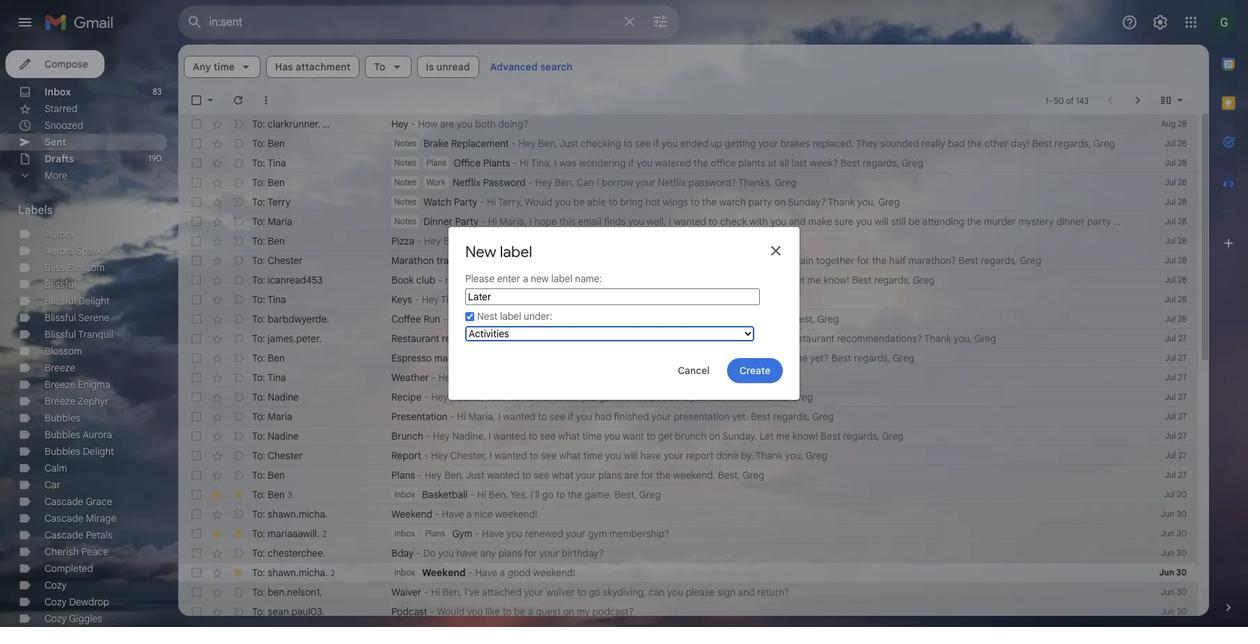 Task type: vqa. For each thing, say whether or not it's contained in the screenshot.


Task type: locate. For each thing, give the bounding box(es) containing it.
important mainly because it was sent directly to you. switch
[[231, 488, 245, 502], [231, 527, 245, 541]]

important mainly because it was sent directly to you. switch up important according to google magic. switch
[[231, 527, 245, 541]]

getting
[[725, 137, 756, 150]]

a left coffee
[[544, 313, 550, 325]]

clear search image
[[616, 8, 644, 36]]

0 vertical spatial nadine
[[268, 391, 299, 403]]

19 to: from the top
[[252, 469, 265, 482]]

1 horizontal spatial best,
[[718, 469, 741, 482]]

18 not important switch from the top
[[231, 449, 245, 463]]

on
[[775, 196, 786, 208], [1114, 215, 1125, 228], [604, 293, 615, 306], [531, 313, 542, 325], [709, 430, 721, 442], [564, 606, 575, 618]]

2 for shawn.micha.
[[331, 568, 335, 578]]

on up the done
[[709, 430, 721, 442]]

2 vertical spatial label
[[500, 310, 522, 323]]

office
[[711, 157, 736, 169]]

1 vertical spatial nadine
[[268, 430, 299, 442]]

espresso
[[392, 352, 432, 364]]

found
[[469, 293, 495, 306]]

see
[[635, 137, 651, 150], [517, 235, 533, 247], [691, 254, 707, 267], [532, 274, 547, 286], [636, 332, 652, 345], [590, 352, 606, 364], [554, 391, 570, 403], [550, 410, 566, 423], [540, 430, 556, 442], [541, 449, 557, 462], [534, 469, 550, 482]]

1 vertical spatial any
[[732, 332, 748, 345]]

2 vertical spatial will
[[624, 449, 638, 462]]

2 blissful from the top
[[45, 295, 76, 307]]

2 vertical spatial tina
[[268, 371, 286, 384]]

breeze zephyr link
[[45, 395, 109, 408]]

4 28 from the top
[[1178, 177, 1187, 187]]

any up the espresso
[[732, 332, 748, 345]]

have down the bday - do you have any plans for your birthday? at left
[[475, 567, 498, 579]]

bday
[[392, 547, 414, 560]]

1 vertical spatial party
[[455, 215, 479, 228]]

your down renewed on the bottom
[[540, 547, 559, 560]]

0 vertical spatial thank
[[828, 196, 855, 208]]

2 vertical spatial thank
[[756, 449, 783, 462]]

5 to: from the top
[[252, 196, 265, 208]]

last right all
[[792, 157, 808, 169]]

inbox weekend - have a good weekend!
[[394, 567, 576, 579]]

- down doing?
[[512, 137, 516, 150]]

26 to: from the top
[[252, 606, 265, 618]]

17 not important switch from the top
[[231, 429, 245, 443]]

last
[[792, 157, 808, 169], [709, 391, 725, 403]]

0 vertical spatial know!
[[824, 274, 850, 286]]

thank for recommendations?
[[925, 332, 952, 345]]

1 vertical spatial do
[[423, 547, 436, 560]]

inbox inside the inbox weekend - have a good weekend!
[[394, 567, 415, 578]]

new label heading
[[465, 243, 533, 261]]

190
[[148, 153, 162, 164]]

tina, left was
[[531, 157, 552, 169]]

1 vertical spatial time
[[584, 449, 603, 462]]

to: tina for weather
[[252, 371, 286, 384]]

shawn.micha. for to: shawn.micha.
[[268, 508, 328, 521]]

25 row from the top
[[178, 583, 1199, 602]]

2 inside "to: shawn.micha. 2"
[[331, 568, 335, 578]]

waiver
[[547, 586, 575, 599]]

3 tina from the top
[[268, 371, 286, 384]]

important mainly because it was sent directly to you. switch left to: ben 3
[[231, 488, 245, 502]]

please enter a new label name:
[[465, 272, 602, 285]]

0 vertical spatial well.
[[647, 215, 667, 228]]

12 not important switch from the top
[[231, 332, 245, 346]]

what for will
[[560, 449, 581, 462]]

done
[[716, 449, 739, 462]]

3 bubbles from the top
[[45, 445, 80, 458]]

15 row from the top
[[178, 387, 1199, 407]]

hey down espresso machine
[[439, 371, 456, 384]]

13 to: from the top
[[252, 352, 265, 364]]

aurora
[[45, 228, 74, 240], [45, 245, 74, 257], [83, 429, 112, 441]]

1 vertical spatial let
[[760, 430, 774, 442]]

0 vertical spatial weekend!
[[496, 508, 538, 521]]

notes inside notes watch party - hi terry, would you be able to bring hot wings to the watch party on sunday? thank you, greg
[[394, 197, 417, 207]]

label
[[500, 243, 533, 261], [552, 272, 573, 285], [500, 310, 522, 323]]

2 row from the top
[[178, 134, 1199, 153]]

14 row from the top
[[178, 368, 1199, 387]]

desk.
[[640, 293, 663, 306]]

notes up pizza
[[394, 216, 417, 226]]

2 to: tina from the top
[[252, 293, 286, 306]]

2 vertical spatial bubbles
[[45, 445, 80, 458]]

2 tina from the top
[[268, 293, 286, 306]]

seafood
[[751, 332, 787, 345]]

my
[[577, 606, 590, 618]]

2 cozy from the top
[[45, 596, 67, 608]]

1 vertical spatial me
[[667, 313, 681, 325]]

machine
[[435, 352, 472, 364], [770, 352, 808, 364]]

not important switch for marathon training
[[231, 254, 245, 268]]

machine down seafood
[[770, 352, 808, 364]]

to: ben for netflix password
[[252, 176, 285, 189]]

to: ben up to: ben 3
[[252, 469, 285, 482]]

do right bday at bottom
[[423, 547, 436, 560]]

well. down topping at the top
[[618, 254, 637, 267]]

0 horizontal spatial netflix
[[453, 176, 481, 189]]

the left weather in the left of the page
[[565, 371, 579, 384]]

0 vertical spatial checking
[[581, 137, 621, 150]]

time for will
[[584, 449, 603, 462]]

1 vertical spatial hope
[[535, 254, 558, 267]]

2 vertical spatial tina,
[[458, 371, 479, 384]]

1 vertical spatial aurora
[[45, 245, 74, 257]]

0 horizontal spatial and
[[542, 293, 559, 306]]

terry,
[[498, 196, 523, 208]]

yet?
[[811, 352, 829, 364]]

0 horizontal spatial this
[[560, 215, 576, 228]]

were
[[636, 352, 657, 364]]

1 to: chester from the top
[[252, 254, 303, 267]]

- right pizza
[[417, 235, 422, 247]]

blissful serene link
[[45, 311, 110, 324]]

1 vertical spatial plans
[[499, 547, 522, 560]]

you, for restaurant recommendations - hey james, i wanted to see if you might have any seafood restaurant recommendations? thank you, greg
[[954, 332, 973, 345]]

2 inside to: mariaaawill. 2
[[322, 529, 327, 539]]

to: for not important switch associated with presentation
[[252, 410, 265, 423]]

have down order
[[709, 332, 730, 345]]

ben
[[268, 137, 285, 150], [268, 176, 285, 189], [268, 235, 285, 247], [268, 352, 285, 364], [268, 469, 285, 482], [268, 488, 285, 501]]

4 to: ben from the top
[[252, 352, 285, 364]]

1 vertical spatial to: maria
[[252, 410, 293, 423]]

unread
[[437, 61, 470, 73]]

19 row from the top
[[178, 465, 1199, 485]]

a inside alert dialog
[[523, 272, 528, 285]]

finds
[[604, 215, 626, 228]]

0 vertical spatial blossom
[[67, 261, 105, 274]]

9 row from the top
[[178, 270, 1199, 290]]

cancel
[[678, 364, 710, 377]]

21 not important switch from the top
[[231, 546, 245, 560]]

blissful down 'bliss'
[[45, 278, 76, 291]]

gym
[[588, 528, 607, 540]]

8 28 from the top
[[1178, 255, 1187, 265]]

by.
[[741, 449, 754, 462]]

notes inside notes brake replacement - hey ben, just checking to see if you ended up getting your brakes replaced. they sounded really bad the other day! best regards, greg
[[394, 138, 417, 148]]

0 vertical spatial shawn.micha.
[[268, 508, 328, 521]]

18 to: from the top
[[252, 449, 265, 462]]

thank up sure
[[828, 196, 855, 208]]

6 28 from the top
[[1178, 216, 1187, 226]]

5 28 from the top
[[1178, 197, 1187, 207]]

drafts
[[45, 153, 74, 165]]

2 horizontal spatial me
[[808, 274, 822, 286]]

1 to: nadine from the top
[[252, 391, 299, 403]]

1 vertical spatial weekend
[[422, 567, 466, 579]]

a
[[523, 272, 528, 285], [544, 313, 550, 325], [467, 508, 472, 521], [500, 567, 505, 579], [528, 606, 534, 618]]

1 horizontal spatial netflix
[[658, 176, 686, 189]]

membership?
[[610, 528, 670, 540]]

notes watch party - hi terry, would you be able to bring hot wings to the watch party on sunday? thank you, greg
[[394, 196, 900, 208]]

recipe
[[392, 391, 422, 403]]

4 row from the top
[[178, 173, 1199, 192]]

keys
[[520, 293, 540, 306]]

2 nadine from the top
[[268, 430, 299, 442]]

time down had
[[583, 430, 602, 442]]

to: chester
[[252, 254, 303, 267], [252, 449, 303, 462]]

2 vertical spatial you,
[[785, 449, 804, 462]]

ben.nelson1.
[[268, 586, 322, 599]]

0 vertical spatial plans
[[599, 469, 622, 482]]

not important switch for recipe
[[231, 390, 245, 404]]

0 vertical spatial cozy
[[45, 579, 67, 592]]

nadine for recipe - hey nadine, just wanted to see if you got the recipe i sent you last week. thanks, greg
[[268, 391, 299, 403]]

0 horizontal spatial party
[[749, 196, 772, 208]]

3 to: from the top
[[252, 157, 265, 169]]

know! down together
[[824, 274, 850, 286]]

1 vertical spatial tina
[[268, 293, 286, 306]]

6 30 from the top
[[1177, 606, 1187, 617]]

7 jul 28 from the top
[[1165, 255, 1187, 265]]

1 row from the top
[[178, 114, 1199, 134]]

22 to: from the top
[[252, 527, 265, 540]]

0 vertical spatial label
[[500, 243, 533, 261]]

0 horizontal spatial are
[[440, 118, 454, 130]]

go up the my
[[589, 586, 601, 599]]

hey up presentation
[[431, 391, 448, 403]]

you
[[457, 118, 473, 130], [662, 137, 678, 150], [637, 157, 653, 169], [555, 196, 571, 208], [629, 215, 645, 228], [771, 215, 787, 228], [857, 215, 873, 228], [654, 235, 670, 247], [718, 254, 734, 267], [558, 274, 574, 286], [632, 313, 648, 325], [721, 313, 737, 325], [663, 332, 679, 345], [617, 352, 633, 364], [496, 371, 512, 384], [581, 391, 597, 403], [691, 391, 707, 403], [577, 410, 593, 423], [605, 430, 621, 442], [606, 449, 622, 462], [507, 528, 523, 540], [438, 547, 454, 560], [668, 586, 684, 599], [467, 606, 483, 618]]

1 not important switch from the top
[[231, 117, 245, 131]]

dewdrop
[[69, 596, 109, 608]]

wanted
[[674, 215, 707, 228], [471, 235, 503, 247], [645, 254, 677, 267], [485, 274, 518, 286], [590, 332, 622, 345], [508, 391, 540, 403], [503, 410, 536, 423], [494, 430, 526, 442], [495, 449, 527, 462], [487, 469, 520, 482]]

cascade up cherish in the left bottom of the page
[[45, 529, 83, 541]]

1 notes from the top
[[394, 138, 417, 148]]

on left the my
[[564, 606, 575, 618]]

0 horizontal spatial well.
[[618, 254, 637, 267]]

nadine up 3
[[268, 430, 299, 442]]

0 horizontal spatial know!
[[793, 430, 819, 442]]

0 horizontal spatial would
[[437, 606, 465, 618]]

not important switch for keys
[[231, 293, 245, 307]]

5 row from the top
[[178, 192, 1199, 212]]

4 30 from the top
[[1177, 567, 1187, 578]]

1 vertical spatial chester
[[268, 449, 303, 462]]

2 vertical spatial cozy
[[45, 613, 67, 625]]

sparkle
[[76, 245, 110, 257]]

main content
[[178, 45, 1210, 627]]

7 row from the top
[[178, 231, 1199, 251]]

nadine for brunch - hey nadine, i wanted to see what time you want to get brunch on sunday. let me know! best regards, greg
[[268, 430, 299, 442]]

hi up the new label heading
[[488, 215, 497, 228]]

i've
[[465, 586, 480, 599]]

7 to: from the top
[[252, 235, 265, 247]]

blossom
[[67, 261, 105, 274], [45, 345, 82, 357]]

book left "club?"
[[741, 274, 763, 286]]

older image
[[1132, 93, 1146, 107]]

cascade down 'cascade grace' link
[[45, 512, 83, 525]]

0 vertical spatial able
[[588, 196, 606, 208]]

2 vertical spatial me
[[777, 430, 790, 442]]

2 vertical spatial best,
[[615, 488, 637, 501]]

jun for have a nice weekend!
[[1161, 509, 1175, 519]]

you,
[[858, 196, 876, 208], [954, 332, 973, 345], [785, 449, 804, 462]]

28
[[1178, 118, 1187, 129], [1178, 138, 1187, 148], [1178, 157, 1187, 168], [1178, 177, 1187, 187], [1178, 197, 1187, 207], [1178, 216, 1187, 226], [1178, 236, 1187, 246], [1178, 255, 1187, 265], [1178, 275, 1187, 285], [1178, 294, 1187, 305], [1178, 314, 1187, 324]]

jun 30 for waiver - hi ben, i've attached your waiver to go skydiving, can you please sign and return?
[[1161, 587, 1187, 597]]

0 vertical spatial party
[[749, 196, 772, 208]]

bubbles down bubbles link
[[45, 429, 80, 441]]

car link
[[45, 479, 60, 491]]

and down sunday?
[[789, 215, 806, 228]]

hope up pizza - hey ben, i wanted to see what kind of pizza topping you would like. thanks, greg
[[535, 215, 557, 228]]

1 vertical spatial would
[[437, 606, 465, 618]]

presentation - hi maria, i wanted to see if you had finished your presentation yet. best regards, greg
[[392, 410, 834, 423]]

plants
[[739, 157, 766, 169]]

3 to: ben from the top
[[252, 235, 285, 247]]

cozy down completed
[[45, 579, 67, 592]]

to: for coffee run not important switch
[[252, 313, 265, 325]]

your up at
[[759, 137, 779, 150]]

dinner
[[1057, 215, 1085, 228]]

recommendations up desk.
[[643, 274, 723, 286]]

not important switch for bday
[[231, 546, 245, 560]]

ben down terry
[[268, 235, 285, 247]]

1 vertical spatial chester,
[[451, 449, 487, 462]]

bday - do you have any plans for your birthday?
[[392, 547, 604, 560]]

blossom down 'sparkle'
[[67, 261, 105, 274]]

0 vertical spatial maria,
[[500, 215, 527, 228]]

plans down 'brake'
[[426, 157, 447, 168]]

4 ben from the top
[[268, 352, 285, 364]]

28 for 18th 'row' from the bottom of the page
[[1178, 275, 1187, 285]]

- right podcast
[[430, 606, 435, 618]]

1 vertical spatial tina,
[[441, 293, 462, 306]]

tab list
[[1210, 45, 1249, 577]]

report - hey chester, i wanted to see what time you will have your report done by. thank you, greg
[[392, 449, 828, 462]]

1 horizontal spatial this
[[668, 371, 684, 384]]

not important switch for espresso machine
[[231, 351, 245, 365]]

0 vertical spatial let
[[791, 274, 805, 286]]

8 row from the top
[[178, 251, 1199, 270]]

coffee
[[552, 313, 580, 325]]

recipe
[[634, 391, 662, 403]]

1 vertical spatial cozy
[[45, 596, 67, 608]]

to: for recipe's not important switch
[[252, 391, 265, 403]]

hi right presentation
[[457, 410, 466, 423]]

bad
[[948, 137, 965, 150]]

8 not important switch from the top
[[231, 254, 245, 268]]

bubbles link
[[45, 412, 80, 424]]

shawn.micha. down chesterchee.
[[268, 566, 328, 579]]

to: for not important switch associated with espresso machine
[[252, 352, 265, 364]]

cascade down car link
[[45, 495, 83, 508]]

10 jul 28 from the top
[[1165, 314, 1187, 324]]

inbox down report
[[394, 489, 415, 500]]

2 important mainly because it was sent directly to you. switch from the top
[[231, 527, 245, 541]]

8 to: from the top
[[252, 254, 265, 267]]

6 row from the top
[[178, 212, 1199, 231]]

giggles
[[69, 613, 102, 625]]

and left left
[[542, 293, 559, 306]]

party for watch party
[[454, 196, 478, 208]]

0 vertical spatial will
[[875, 215, 889, 228]]

notes for watch party
[[394, 197, 417, 207]]

podcast - would you like to be a guest on my podcast?
[[392, 606, 634, 618]]

order
[[695, 313, 719, 325]]

you, for report - hey chester, i wanted to see what time you will have your report done by. thank you, greg
[[785, 449, 804, 462]]

jun 30 for weekend - have a nice weekend!
[[1161, 509, 1187, 519]]

renewed
[[525, 528, 564, 540]]

to: for fourth not important switch
[[252, 176, 265, 189]]

to: shawn.micha. 2
[[252, 566, 335, 579]]

1 vertical spatial you,
[[954, 332, 973, 345]]

1 horizontal spatial recommendations
[[643, 274, 723, 286]]

-
[[411, 118, 416, 130], [512, 137, 516, 150], [513, 157, 518, 169], [528, 176, 533, 189], [480, 196, 485, 208], [481, 215, 486, 228], [417, 235, 422, 247], [473, 254, 477, 267], [438, 274, 443, 286], [415, 293, 419, 306], [443, 313, 448, 325], [525, 332, 529, 345], [432, 371, 436, 384], [424, 391, 429, 403], [450, 410, 455, 423], [426, 430, 431, 442], [424, 449, 429, 462], [418, 469, 422, 482], [470, 488, 475, 501], [435, 508, 440, 521], [475, 528, 480, 540], [416, 547, 421, 560], [468, 567, 473, 579], [424, 586, 429, 599], [430, 606, 435, 618]]

- right gym
[[475, 528, 480, 540]]

1 30 from the top
[[1177, 509, 1187, 519]]

chester
[[268, 254, 303, 267], [268, 449, 303, 462]]

what for are
[[552, 469, 574, 482]]

2 horizontal spatial and
[[789, 215, 806, 228]]

party right the watch
[[454, 196, 478, 208]]

to: for 18th not important switch from the bottom of the page
[[252, 215, 265, 228]]

for right together
[[857, 254, 870, 267]]

aurora down aurora link
[[45, 245, 74, 257]]

me right sunday.
[[777, 430, 790, 442]]

- up please
[[473, 254, 477, 267]]

inbox inside labels navigation
[[45, 86, 71, 98]]

0 vertical spatial breeze
[[45, 362, 75, 374]]

club?
[[765, 274, 789, 286]]

what for want
[[559, 430, 580, 442]]

to: for not important switch associated with restaurant recommendations
[[252, 332, 265, 345]]

28 for 11th 'row' from the top of the page
[[1178, 314, 1187, 324]]

hey left the how
[[392, 118, 409, 130]]

1 vertical spatial best,
[[718, 469, 741, 482]]

plans for gym - have you renewed your gym membership?
[[425, 528, 445, 539]]

3 cascade from the top
[[45, 529, 83, 541]]

1 horizontal spatial able
[[660, 352, 678, 364]]

me up restaurant recommendations - hey james, i wanted to see if you might have any seafood restaurant recommendations? thank you, greg
[[667, 313, 681, 325]]

0 horizontal spatial maria,
[[469, 410, 496, 423]]

attached
[[482, 586, 522, 599]]

clarkrunner.
[[268, 118, 320, 130]]

thank right by.
[[756, 449, 783, 462]]

not important switch
[[231, 117, 245, 131], [231, 137, 245, 151], [231, 156, 245, 170], [231, 176, 245, 190], [231, 195, 245, 209], [231, 215, 245, 229], [231, 234, 245, 248], [231, 254, 245, 268], [231, 273, 245, 287], [231, 293, 245, 307], [231, 312, 245, 326], [231, 332, 245, 346], [231, 351, 245, 365], [231, 371, 245, 385], [231, 390, 245, 404], [231, 410, 245, 424], [231, 429, 245, 443], [231, 449, 245, 463], [231, 468, 245, 482], [231, 507, 245, 521], [231, 546, 245, 560], [231, 585, 245, 599], [231, 605, 245, 619]]

2 vertical spatial cascade
[[45, 529, 83, 541]]

is
[[426, 61, 434, 73]]

1 horizontal spatial last
[[792, 157, 808, 169]]

bubbles up calm link
[[45, 445, 80, 458]]

hope
[[535, 215, 557, 228], [535, 254, 558, 267]]

are right the how
[[440, 118, 454, 130]]

0 horizontal spatial thank
[[756, 449, 783, 462]]

tina for keys - hey tina, i found your keys and left them on your desk. thanks, greg
[[268, 293, 286, 306]]

important mainly because it was sent directly to you. switch for ben
[[231, 488, 245, 502]]

weekend!
[[496, 508, 538, 521], [533, 567, 576, 579]]

4 notes from the top
[[394, 197, 417, 207]]

podcast?
[[593, 606, 634, 618]]

2 horizontal spatial any
[[732, 332, 748, 345]]

thanks, down "book club - hi ican, i wanted to see if you have any book recommendations for book club? let me know! best regards, greg"
[[665, 293, 699, 306]]

well. down hot
[[647, 215, 667, 228]]

last for week.
[[709, 391, 725, 403]]

the right got
[[617, 391, 631, 403]]

zephyr
[[78, 395, 109, 408]]

2 to: from the top
[[252, 137, 265, 150]]

0 vertical spatial recommendations
[[643, 274, 723, 286]]

book up please enter a new label name: field
[[619, 274, 641, 286]]

26 row from the top
[[178, 602, 1199, 622]]

shawn.micha. for to: shawn.micha. 2
[[268, 566, 328, 579]]

16 to: from the top
[[252, 410, 265, 423]]

i'm
[[488, 313, 501, 325]]

run,
[[583, 313, 600, 325]]

0 vertical spatial cascade
[[45, 495, 83, 508]]

10 to: from the top
[[252, 293, 265, 306]]

1 vertical spatial have
[[482, 528, 504, 540]]

0 vertical spatial maria
[[268, 215, 293, 228]]

0 horizontal spatial chester,
[[451, 449, 487, 462]]

toggle split pane mode image
[[1160, 93, 1173, 107]]

is unread
[[426, 61, 470, 73]]

Nest label under: checkbox
[[465, 312, 475, 321]]

skydiving,
[[603, 586, 646, 599]]

to: shawn.micha.
[[252, 508, 328, 521]]

labels heading
[[18, 203, 148, 217]]

best, down the done
[[718, 469, 741, 482]]

10 row from the top
[[178, 290, 1199, 309]]

completed link
[[45, 562, 93, 575]]

3 28 from the top
[[1178, 157, 1187, 168]]

aurora up aurora sparkle link
[[45, 228, 74, 240]]

able up the email
[[588, 196, 606, 208]]

2 chester from the top
[[268, 449, 303, 462]]

1 horizontal spatial you,
[[858, 196, 876, 208]]

17 row from the top
[[178, 426, 1199, 446]]

23 not important switch from the top
[[231, 605, 245, 619]]

on right 'them'
[[604, 293, 615, 306]]

game.
[[585, 488, 612, 501]]

to: for not important switch related to plans
[[252, 469, 265, 482]]

not important switch for presentation
[[231, 410, 245, 424]]

to: ben for brake replacement
[[252, 137, 285, 150]]

0 vertical spatial any
[[600, 274, 616, 286]]

will left "still"
[[875, 215, 889, 228]]

1 vertical spatial maria
[[268, 410, 293, 423]]

aurora up bubbles delight link
[[83, 429, 112, 441]]

car
[[45, 479, 60, 491]]

11 28 from the top
[[1178, 314, 1187, 324]]

0 vertical spatial last
[[792, 157, 808, 169]]

9 28 from the top
[[1178, 275, 1187, 285]]

0 vertical spatial this
[[560, 215, 576, 228]]

blissful up blossom link
[[45, 328, 76, 341]]

6 to: from the top
[[252, 215, 265, 228]]

would right podcast
[[437, 606, 465, 618]]

- up i've
[[468, 567, 473, 579]]

19 not important switch from the top
[[231, 468, 245, 482]]

30
[[1177, 509, 1187, 519], [1177, 528, 1187, 539], [1177, 548, 1187, 558], [1177, 567, 1187, 578], [1177, 587, 1187, 597], [1177, 606, 1187, 617]]

0 horizontal spatial last
[[709, 391, 725, 403]]

delight down 'bubbles aurora' link
[[83, 445, 114, 458]]

1 vertical spatial last
[[709, 391, 725, 403]]

0 horizontal spatial book
[[619, 274, 641, 286]]

1 vertical spatial 2
[[331, 568, 335, 578]]

2 shawn.micha. from the top
[[268, 566, 328, 579]]

label right nest
[[500, 310, 522, 323]]

last down weekend?
[[709, 391, 725, 403]]

labels navigation
[[0, 45, 178, 627]]

0 vertical spatial nadine,
[[451, 391, 485, 403]]

party
[[454, 196, 478, 208], [455, 215, 479, 228]]

plans down report
[[392, 469, 415, 482]]

refresh image
[[231, 93, 245, 107]]

to: for not important switch corresponding to pizza
[[252, 235, 265, 247]]

time up plans - hey ben, just wanted to see what your plans are for the weekend. best, greg on the bottom
[[584, 449, 603, 462]]

drafts link
[[45, 153, 74, 165]]

settings image
[[1153, 14, 1169, 31]]

well.
[[647, 215, 667, 228], [618, 254, 637, 267]]

3 30 from the top
[[1177, 548, 1187, 558]]

2 to: ben from the top
[[252, 176, 285, 189]]

- down going
[[525, 332, 529, 345]]

mirage
[[86, 512, 116, 525]]

4 blissful from the top
[[45, 328, 76, 341]]

4 to: from the top
[[252, 176, 265, 189]]

25 to: from the top
[[252, 586, 265, 599]]

1 vertical spatial to: nadine
[[252, 430, 299, 442]]

best, up restaurant
[[793, 313, 816, 325]]

1 horizontal spatial plans
[[599, 469, 622, 482]]

1 chester from the top
[[268, 254, 303, 267]]

sunday.
[[723, 430, 758, 442]]

28 for 2nd 'row' from the top
[[1178, 138, 1187, 148]]

notes
[[394, 138, 417, 148], [394, 157, 417, 168], [394, 177, 417, 187], [394, 197, 417, 207], [394, 216, 417, 226]]

28 for first 'row'
[[1178, 118, 1187, 129]]

sunday?
[[788, 196, 826, 208]]

0 horizontal spatial able
[[588, 196, 606, 208]]

to: for not important switch for keys
[[252, 293, 265, 306]]

row
[[178, 114, 1199, 134], [178, 134, 1199, 153], [178, 153, 1199, 173], [178, 173, 1199, 192], [178, 192, 1199, 212], [178, 212, 1199, 231], [178, 231, 1199, 251], [178, 251, 1199, 270], [178, 270, 1199, 290], [178, 290, 1199, 309], [178, 309, 1199, 329], [178, 329, 1199, 348], [178, 348, 1199, 368], [178, 368, 1199, 387], [178, 387, 1199, 407], [178, 407, 1199, 426], [178, 426, 1199, 446], [178, 446, 1199, 465], [178, 465, 1199, 485], [178, 485, 1199, 505], [178, 505, 1199, 524], [178, 524, 1199, 544], [178, 544, 1199, 563], [178, 563, 1199, 583], [178, 583, 1199, 602], [178, 602, 1199, 622]]

2 for mariaaawill.
[[322, 529, 327, 539]]

chester up to: icanread453
[[268, 254, 303, 267]]

inbox down bday at bottom
[[394, 567, 415, 578]]

to: clarkrunner. ...
[[252, 118, 330, 130]]

to: for waiver not important switch
[[252, 586, 265, 599]]

2 netflix from the left
[[658, 176, 686, 189]]

shawn.micha. up mariaaawill.
[[268, 508, 328, 521]]

1 vertical spatial shawn.micha.
[[268, 566, 328, 579]]

not important switch for weekend
[[231, 507, 245, 521]]

13 row from the top
[[178, 348, 1199, 368]]

0 vertical spatial to: tina
[[252, 157, 286, 169]]

1 to: from the top
[[252, 118, 265, 130]]

0 horizontal spatial checking
[[536, 352, 576, 364]]

notes inside notes dinner party - hi maria, i hope this email finds you well. i wanted to check with you and make sure you will still be attending the murder mystery dinner party on friday? best
[[394, 216, 417, 226]]

24 to: from the top
[[252, 566, 265, 579]]

9 not important switch from the top
[[231, 273, 245, 287]]

None search field
[[178, 6, 680, 39]]

to: nadine down 'to: james.peter.' at left bottom
[[252, 391, 299, 403]]

cherish peace link
[[45, 546, 109, 558]]

ben,
[[538, 137, 558, 150], [555, 176, 575, 189], [444, 235, 463, 247], [493, 352, 513, 364], [445, 469, 464, 482], [489, 488, 509, 501], [443, 586, 462, 599]]

4 jul 28 from the top
[[1165, 197, 1187, 207]]

delight up serene at the left
[[79, 295, 110, 307]]



Task type: describe. For each thing, give the bounding box(es) containing it.
sure
[[835, 215, 854, 228]]

1 horizontal spatial would
[[525, 196, 553, 208]]

weekend.
[[674, 469, 716, 482]]

nadine, for just
[[451, 391, 485, 403]]

1 horizontal spatial let
[[791, 274, 805, 286]]

not important switch for coffee run
[[231, 312, 245, 326]]

is unread button
[[417, 56, 479, 78]]

on up notes dinner party - hi maria, i hope this email finds you well. i wanted to check with you and make sure you will still be attending the murder mystery dinner party on friday? best
[[775, 196, 786, 208]]

tina for weather - hey tina, do you know what the weather will be like this weekend? thanks, greg
[[268, 371, 286, 384]]

28 for 23th 'row' from the bottom of the page
[[1178, 177, 1187, 187]]

mystery
[[1019, 215, 1055, 228]]

1 vertical spatial go
[[589, 586, 601, 599]]

if up watered
[[654, 137, 660, 150]]

on right going
[[531, 313, 542, 325]]

weather
[[582, 371, 618, 384]]

your up game.
[[576, 469, 596, 482]]

like down desk.
[[650, 313, 665, 325]]

to: james.peter.
[[252, 332, 322, 345]]

inbox inside inbox basketball - hi ben, yes, i'll go to the game. best, greg
[[394, 489, 415, 500]]

if left had
[[568, 410, 574, 423]]

1 book from the left
[[619, 274, 641, 286]]

2 jul 27 from the top
[[1166, 353, 1187, 363]]

both
[[475, 118, 496, 130]]

calm
[[45, 462, 67, 475]]

snoozed
[[45, 119, 83, 132]]

to: for not important switch related to bday
[[252, 547, 265, 560]]

9 jul 28 from the top
[[1165, 294, 1187, 305]]

advanced search options image
[[647, 8, 675, 36]]

a left good
[[500, 567, 505, 579]]

1 vertical spatial well.
[[618, 254, 637, 267]]

83
[[153, 86, 162, 97]]

0 horizontal spatial let
[[760, 430, 774, 442]]

the down ended
[[694, 157, 709, 169]]

new label alert dialog
[[449, 227, 800, 400]]

your up nest label under:
[[498, 293, 518, 306]]

thanks, down create button
[[755, 391, 789, 403]]

for up good
[[525, 547, 537, 560]]

1 to: tina from the top
[[252, 157, 286, 169]]

watered
[[655, 157, 691, 169]]

to: for podcast not important switch
[[252, 606, 265, 618]]

- right presentation
[[450, 410, 455, 423]]

thanks, down plants
[[739, 176, 773, 189]]

1 to: maria from the top
[[252, 215, 293, 228]]

6 ben from the top
[[268, 488, 285, 501]]

0 vertical spatial aurora
[[45, 228, 74, 240]]

at
[[768, 157, 777, 169]]

espresso
[[728, 352, 768, 364]]

terry
[[268, 196, 291, 208]]

barb,
[[462, 313, 485, 325]]

1 vertical spatial party
[[1088, 215, 1111, 228]]

gym - have you renewed your gym membership?
[[452, 528, 670, 540]]

to: for report not important switch
[[252, 449, 265, 462]]

label for nest label under:
[[500, 310, 522, 323]]

to: chester for report
[[252, 449, 303, 462]]

have up 'them'
[[577, 274, 598, 286]]

not important switch for pizza
[[231, 234, 245, 248]]

borrow
[[602, 176, 633, 189]]

1 cozy from the top
[[45, 579, 67, 592]]

6 27 from the top
[[1179, 431, 1187, 441]]

- right keys
[[415, 293, 419, 306]]

your up the get
[[652, 410, 672, 423]]

not important switch for restaurant recommendations
[[231, 332, 245, 346]]

create button
[[728, 358, 783, 383]]

hey down under:
[[532, 332, 549, 345]]

2 maria from the top
[[268, 410, 293, 423]]

notes brake replacement - hey ben, just checking to see if you ended up getting your brakes replaced. they sounded really bad the other day! best regards, greg
[[394, 137, 1116, 150]]

hey right password
[[535, 176, 552, 189]]

like down attached
[[486, 606, 500, 618]]

sean.paul03.
[[268, 606, 325, 618]]

time for want
[[583, 430, 602, 442]]

1 ben from the top
[[268, 137, 285, 150]]

your up birthday? on the left
[[566, 528, 586, 540]]

if up weather in the left of the page
[[609, 352, 615, 364]]

i'll
[[531, 488, 540, 501]]

- up new
[[481, 215, 486, 228]]

if down like.
[[709, 254, 715, 267]]

1 horizontal spatial any
[[600, 274, 616, 286]]

12 row from the top
[[178, 329, 1199, 348]]

- right password
[[528, 176, 533, 189]]

5 jul 27 from the top
[[1166, 411, 1187, 422]]

3 breeze from the top
[[45, 395, 75, 408]]

sent
[[669, 391, 688, 403]]

- right waiver
[[424, 586, 429, 599]]

have for you
[[482, 528, 504, 540]]

the down password?
[[702, 196, 717, 208]]

inbox basketball - hi ben, yes, i'll go to the game. best, greg
[[394, 488, 661, 501]]

last for week?
[[792, 157, 808, 169]]

18 row from the top
[[178, 446, 1199, 465]]

not important switch for podcast
[[231, 605, 245, 619]]

tina, for you
[[458, 371, 479, 384]]

hey down presentation
[[433, 430, 450, 442]]

james,
[[551, 332, 582, 345]]

7 27 from the top
[[1179, 450, 1187, 461]]

petals
[[86, 529, 113, 541]]

not important switch for weather
[[231, 371, 245, 385]]

pizza - hey ben, i wanted to see what kind of pizza topping you would like. thanks, greg
[[392, 235, 779, 247]]

0 vertical spatial would
[[673, 235, 699, 247]]

3 row from the top
[[178, 153, 1199, 173]]

1 vertical spatial maria,
[[469, 410, 496, 423]]

new
[[531, 272, 549, 285]]

0 horizontal spatial recommendations
[[442, 332, 522, 345]]

0 vertical spatial weekend
[[392, 508, 433, 521]]

2 27 from the top
[[1179, 353, 1187, 363]]

inbox up bday at bottom
[[394, 528, 415, 539]]

to: for not important switch related to marathon training
[[252, 254, 265, 267]]

friday?
[[1128, 215, 1160, 228]]

1 vertical spatial are
[[625, 469, 639, 482]]

2 vertical spatial any
[[480, 547, 496, 560]]

office
[[454, 157, 481, 169]]

2 not important switch from the top
[[231, 137, 245, 151]]

0 horizontal spatial plans
[[499, 547, 522, 560]]

important mainly because it was sent directly to you. switch for mariaaawill.
[[231, 527, 245, 541]]

thanks, down the espresso
[[734, 371, 768, 384]]

1 horizontal spatial thank
[[828, 196, 855, 208]]

hey right report
[[431, 449, 448, 462]]

5 not important switch from the top
[[231, 195, 245, 209]]

bliss blossom link
[[45, 261, 105, 274]]

to: nadine for recipe
[[252, 391, 299, 403]]

good
[[508, 567, 531, 579]]

to: for third not important switch from the top of the page
[[252, 157, 265, 169]]

week.
[[728, 391, 753, 403]]

bliss
[[45, 261, 65, 274]]

hi up the nice
[[477, 488, 486, 501]]

jul 20
[[1164, 489, 1187, 500]]

for down the marathon training - hi chester, i hope you're doing well. i wanted to see if you would like to train together for the half marathon? best regards, greg
[[726, 274, 738, 286]]

- right plants
[[513, 157, 518, 169]]

to: for not important switch associated with brunch
[[252, 430, 265, 442]]

your up coffee run - hi barb, i'm going on a coffee run, would you like me to order you your usual? best, greg
[[617, 293, 637, 306]]

able for be
[[588, 196, 606, 208]]

the left the "weekend."
[[656, 469, 671, 482]]

Please enter a new label name: field
[[465, 288, 760, 305]]

like up recipe
[[651, 371, 665, 384]]

1 horizontal spatial know!
[[824, 274, 850, 286]]

hi left terry,
[[487, 196, 496, 208]]

2 breeze from the top
[[45, 378, 75, 391]]

0 vertical spatial delight
[[79, 295, 110, 307]]

label for new label
[[500, 243, 533, 261]]

not important switch for hey
[[231, 117, 245, 131]]

jun 30 for podcast - would you like to be a guest on my podcast?
[[1161, 606, 1187, 617]]

28 for eighth 'row' from the top of the page
[[1178, 255, 1187, 265]]

6 jul 28 from the top
[[1165, 236, 1187, 246]]

3 notes from the top
[[394, 177, 417, 187]]

8 27 from the top
[[1179, 470, 1187, 480]]

have for a
[[442, 508, 464, 521]]

28 for 20th 'row' from the bottom
[[1178, 236, 1187, 246]]

plants
[[483, 157, 511, 169]]

2 jul 28 from the top
[[1165, 157, 1187, 168]]

not important switch for book club
[[231, 273, 245, 287]]

calm link
[[45, 462, 67, 475]]

20 to: from the top
[[252, 488, 265, 501]]

marathon?
[[909, 254, 957, 267]]

2 notes from the top
[[394, 157, 417, 168]]

nest label under:
[[477, 310, 553, 323]]

thanks, down check at right
[[721, 235, 755, 247]]

1 vertical spatial will
[[621, 371, 634, 384]]

5 27 from the top
[[1179, 411, 1187, 422]]

attending
[[923, 215, 965, 228]]

hey down doing?
[[519, 137, 536, 150]]

1 jul 28 from the top
[[1165, 138, 1187, 148]]

your down the get
[[664, 449, 684, 462]]

cozy dewdrop link
[[45, 596, 109, 608]]

8 jul 28 from the top
[[1165, 275, 1187, 285]]

20
[[1177, 489, 1187, 500]]

hi right waiver
[[431, 586, 440, 599]]

0 horizontal spatial would
[[603, 313, 629, 325]]

1 horizontal spatial maria,
[[500, 215, 527, 228]]

hi up please
[[480, 254, 489, 267]]

sent
[[45, 136, 66, 148]]

1 blissful from the top
[[45, 278, 76, 291]]

to: ben 3
[[252, 488, 292, 501]]

- right recipe
[[424, 391, 429, 403]]

chesterchee.
[[268, 547, 326, 560]]

- up weekend - have a nice weekend!
[[470, 488, 475, 501]]

30 for podcast - would you like to be a guest on my podcast?
[[1177, 606, 1187, 617]]

to: for weekend not important switch
[[252, 508, 265, 521]]

3 not important switch from the top
[[231, 156, 245, 170]]

0 vertical spatial hope
[[535, 215, 557, 228]]

1 vertical spatial blossom
[[45, 345, 82, 357]]

be right "still"
[[909, 215, 920, 228]]

4 27 from the top
[[1179, 392, 1187, 402]]

3 jul 28 from the top
[[1165, 177, 1187, 187]]

hey up basketball
[[425, 469, 442, 482]]

the left half at the right top
[[872, 254, 887, 267]]

to: for second not important switch from the top
[[252, 137, 265, 150]]

1 tina from the top
[[268, 157, 286, 169]]

party for dinner party
[[455, 215, 479, 228]]

- right club
[[438, 274, 443, 286]]

not important switch for brunch
[[231, 429, 245, 443]]

2 ben from the top
[[268, 176, 285, 189]]

- down espresso machine
[[432, 371, 436, 384]]

to: tina for keys
[[252, 293, 286, 306]]

important according to google magic. switch
[[231, 566, 245, 580]]

2 bubbles from the top
[[45, 429, 80, 441]]

restaurant
[[789, 332, 835, 345]]

basketball
[[422, 488, 468, 501]]

3 ben from the top
[[268, 235, 285, 247]]

blossom link
[[45, 345, 82, 357]]

0 vertical spatial you,
[[858, 196, 876, 208]]

5 to: ben from the top
[[252, 469, 285, 482]]

keys
[[392, 293, 412, 306]]

the left murder
[[967, 215, 982, 228]]

return?
[[758, 586, 790, 599]]

chester for report - hey chester, i wanted to see what time you will have your report done by. thank you, greg
[[268, 449, 303, 462]]

if up netflix password - hey ben, can i borrow your netflix password? thanks, greg at top
[[629, 157, 634, 169]]

on left friday?
[[1114, 215, 1125, 228]]

28 for sixth 'row' from the top of the page
[[1178, 216, 1187, 226]]

not important switch for waiver
[[231, 585, 245, 599]]

1 vertical spatial this
[[668, 371, 684, 384]]

1 cascade from the top
[[45, 495, 83, 508]]

like up "club?"
[[765, 254, 780, 267]]

20 row from the top
[[178, 485, 1199, 505]]

can
[[649, 586, 665, 599]]

0 vertical spatial tina,
[[531, 157, 552, 169]]

able for were
[[660, 352, 678, 364]]

jun for hi ben, i've attached your waiver to go skydiving, can you please sign and return?
[[1161, 587, 1175, 597]]

0 horizontal spatial best,
[[615, 488, 637, 501]]

1 vertical spatial plans
[[392, 469, 415, 482]]

notes for brake replacement
[[394, 138, 417, 148]]

1 27 from the top
[[1179, 333, 1187, 344]]

the right bad
[[968, 137, 983, 150]]

your left usual?
[[740, 313, 760, 325]]

if down the "weather - hey tina, do you know what the weather will be like this weekend? thanks, greg"
[[573, 391, 578, 403]]

30 for waiver - hi ben, i've attached your waiver to go skydiving, can you please sign and return?
[[1177, 587, 1187, 597]]

0 vertical spatial me
[[808, 274, 822, 286]]

have down gym
[[457, 547, 478, 560]]

7 jul 27 from the top
[[1166, 450, 1187, 461]]

to: sean.paul03.
[[252, 606, 325, 618]]

to: barbdwyerde.
[[252, 313, 329, 325]]

to: ben.nelson1.
[[252, 586, 322, 599]]

search
[[541, 61, 573, 73]]

0 vertical spatial and
[[789, 215, 806, 228]]

1 breeze from the top
[[45, 362, 75, 374]]

- down report
[[418, 469, 422, 482]]

1 vertical spatial weekend!
[[533, 567, 576, 579]]

tina, for found
[[441, 293, 462, 306]]

search mail image
[[183, 10, 208, 35]]

6 jul 27 from the top
[[1166, 431, 1187, 441]]

22 row from the top
[[178, 524, 1199, 544]]

not important switch for report
[[231, 449, 245, 463]]

password?
[[689, 176, 737, 189]]

21 row from the top
[[178, 505, 1199, 524]]

to: nadine for brunch
[[252, 430, 299, 442]]

to: for 19th not important switch from the bottom of the page
[[252, 196, 265, 208]]

your right 'fix'
[[705, 352, 725, 364]]

not important switch for plans
[[231, 468, 245, 482]]

recommendations?
[[838, 332, 923, 345]]

your up guest
[[524, 586, 544, 599]]

1 vertical spatial and
[[542, 293, 559, 306]]

netflix password - hey ben, can i borrow your netflix password? thanks, greg
[[453, 176, 797, 189]]

notes for dinner party
[[394, 216, 417, 226]]

if right new
[[550, 274, 556, 286]]

28 for fifth 'row' from the top
[[1178, 197, 1187, 207]]

week?
[[810, 157, 838, 169]]

1 maria from the top
[[268, 215, 293, 228]]

1 horizontal spatial do
[[481, 371, 494, 384]]

cascade grace link
[[45, 495, 112, 508]]

8 jul 27 from the top
[[1166, 470, 1187, 480]]

1 machine from the left
[[435, 352, 472, 364]]

be down can
[[574, 196, 585, 208]]

weekend - have a nice weekend!
[[392, 508, 538, 521]]

waiver
[[392, 586, 422, 599]]

hey down 'dinner'
[[424, 235, 441, 247]]

hi left ican,
[[445, 274, 454, 286]]

5 ben from the top
[[268, 469, 285, 482]]

1 vertical spatial label
[[552, 272, 573, 285]]

presentation
[[392, 410, 448, 423]]

compose
[[45, 58, 88, 70]]

be down attached
[[514, 606, 526, 618]]

5 jul 28 from the top
[[1165, 216, 1187, 226]]

the down plans - hey ben, just wanted to see what your plans are for the weekend. best, greg on the bottom
[[568, 488, 583, 501]]

28 for 24th 'row' from the bottom
[[1178, 157, 1187, 168]]

2 cascade from the top
[[45, 512, 83, 525]]

4 jul 27 from the top
[[1166, 392, 1187, 402]]

- down basketball
[[435, 508, 440, 521]]

thank for by.
[[756, 449, 783, 462]]

1 bubbles from the top
[[45, 412, 80, 424]]

cozy giggles link
[[45, 613, 102, 625]]

labels
[[18, 203, 53, 217]]

16 row from the top
[[178, 407, 1199, 426]]

jun for would you like to be a guest on my podcast?
[[1161, 606, 1175, 617]]

to: ben for hi ben, just checking to see if you were able to fix your espresso machine yet? best regards, greg
[[252, 352, 285, 364]]

marathon
[[392, 254, 434, 267]]

2 horizontal spatial would
[[736, 254, 763, 267]]

hi ben, just checking to see if you were able to fix your espresso machine yet? best regards, greg
[[482, 352, 915, 364]]

notes dinner party - hi maria, i hope this email finds you well. i wanted to check with you and make sure you will still be attending the murder mystery dinner party on friday? best
[[394, 215, 1182, 228]]

check
[[721, 215, 747, 228]]

1 jul 27 from the top
[[1166, 333, 1187, 344]]

2 vertical spatial have
[[475, 567, 498, 579]]

weather - hey tina, do you know what the weather will be like this weekend? thanks, greg
[[392, 371, 792, 384]]

6 not important switch from the top
[[231, 215, 245, 229]]

4 not important switch from the top
[[231, 176, 245, 190]]

for down brunch - hey nadine, i wanted to see what time you want to get brunch on sunday. let me know! best regards, greg
[[641, 469, 654, 482]]

23 row from the top
[[178, 544, 1199, 563]]

- right report
[[424, 449, 429, 462]]

10 28 from the top
[[1178, 294, 1187, 305]]

2 machine from the left
[[770, 352, 808, 364]]

1 vertical spatial delight
[[83, 445, 114, 458]]

work
[[426, 177, 446, 187]]

mariaaawill.
[[268, 527, 320, 540]]

nest
[[477, 310, 498, 323]]

0 horizontal spatial do
[[423, 547, 436, 560]]

to: chester for marathon
[[252, 254, 303, 267]]

doing?
[[499, 118, 529, 130]]

inbox link
[[45, 86, 71, 98]]

your up notes watch party - hi terry, would you be able to bring hot wings to the watch party on sunday? thank you, greg
[[636, 176, 656, 189]]

jun 30 for bday - do you have any plans for your birthday?
[[1161, 548, 1187, 558]]

2 vertical spatial aurora
[[83, 429, 112, 441]]

1 netflix from the left
[[453, 176, 481, 189]]

2 horizontal spatial best,
[[793, 313, 816, 325]]

be down were
[[637, 371, 648, 384]]

to: for weather not important switch
[[252, 371, 265, 384]]

aug 28
[[1161, 118, 1187, 129]]

3 jul 27 from the top
[[1166, 372, 1187, 383]]

24 row from the top
[[178, 563, 1199, 583]]

cozy link
[[45, 579, 67, 592]]

advanced search button
[[485, 54, 579, 79]]

hey up run
[[422, 293, 439, 306]]

have down brunch - hey nadine, i wanted to see what time you want to get brunch on sunday. let me know! best regards, greg
[[641, 449, 662, 462]]

1 vertical spatial know!
[[793, 430, 819, 442]]

1 horizontal spatial chester,
[[491, 254, 528, 267]]

2 book from the left
[[741, 274, 763, 286]]

hi down i'm
[[482, 352, 491, 364]]

- left terry,
[[480, 196, 485, 208]]

main menu image
[[17, 14, 33, 31]]

main content containing has attachment
[[178, 45, 1210, 627]]

- right brunch
[[426, 430, 431, 442]]

tranquil
[[78, 328, 113, 341]]

hi right plants
[[520, 157, 529, 169]]

chester for marathon training - hi chester, i hope you're doing well. i wanted to see if you would like to train together for the half marathon? best regards, greg
[[268, 254, 303, 267]]

1 horizontal spatial checking
[[581, 137, 621, 150]]

a left the nice
[[467, 508, 472, 521]]

11 row from the top
[[178, 309, 1199, 329]]

know
[[515, 371, 538, 384]]

- right run
[[443, 313, 448, 325]]

3 cozy from the top
[[45, 613, 67, 625]]

1 horizontal spatial and
[[738, 586, 755, 599]]

plans for office plants - hi tina, i was wondering if you watered the office plants at all last week? best regards, greg
[[426, 157, 447, 168]]

0 vertical spatial go
[[542, 488, 554, 501]]

30 for weekend - have a nice weekend!
[[1177, 509, 1187, 519]]

2 30 from the top
[[1177, 528, 1187, 539]]

3 blissful from the top
[[45, 311, 76, 324]]

nadine, for i
[[453, 430, 486, 442]]

30 for bday - do you have any plans for your birthday?
[[1177, 548, 1187, 558]]

what for pizza
[[536, 235, 557, 247]]

hot
[[646, 196, 661, 208]]

0 horizontal spatial me
[[667, 313, 681, 325]]

jun for do you have any plans for your birthday?
[[1161, 548, 1175, 558]]

to: for not important switch associated with book club
[[252, 274, 265, 286]]

password
[[483, 176, 526, 189]]

3 27 from the top
[[1179, 372, 1187, 383]]

a left guest
[[528, 606, 534, 618]]

brakes
[[781, 137, 811, 150]]

if up were
[[654, 332, 660, 345]]



